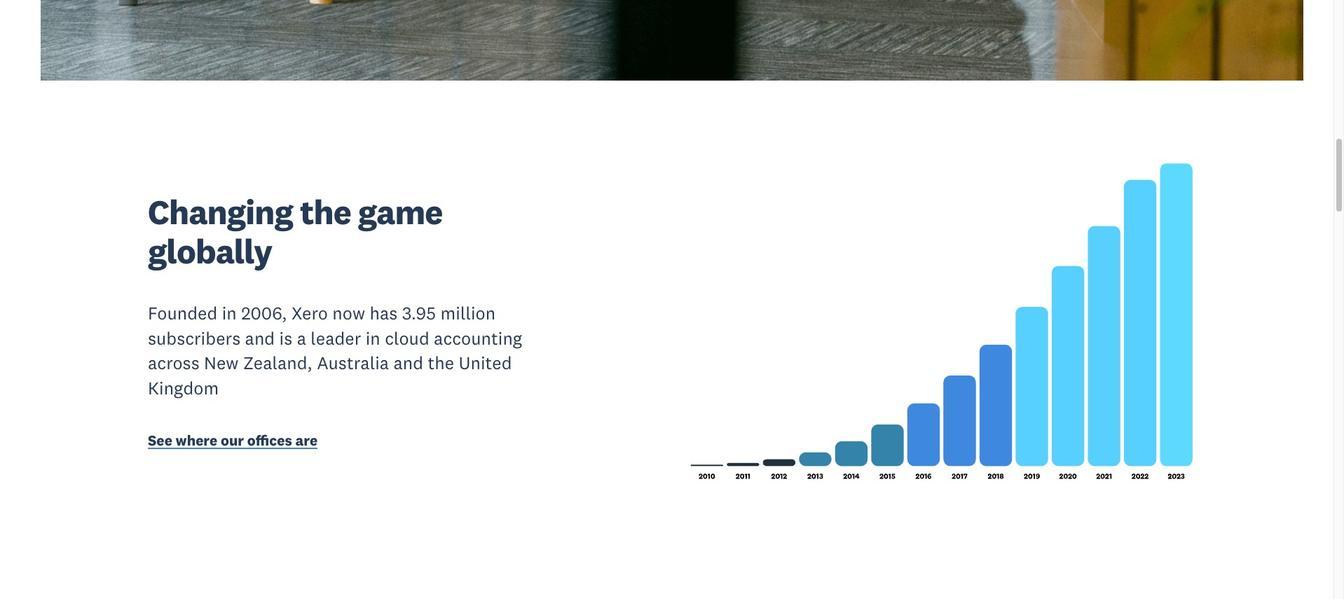 Task type: vqa. For each thing, say whether or not it's contained in the screenshot.
your
no



Task type: locate. For each thing, give the bounding box(es) containing it.
globally
[[148, 230, 272, 273]]

xero
[[292, 302, 328, 324]]

1 horizontal spatial the
[[428, 352, 454, 375]]

in left 2006,
[[222, 302, 237, 324]]

and down cloud
[[394, 352, 423, 375]]

changing the game globally
[[148, 191, 443, 273]]

and down 2006,
[[245, 327, 275, 350]]

our
[[221, 431, 244, 450]]

1 vertical spatial the
[[428, 352, 454, 375]]

0 vertical spatial the
[[300, 191, 351, 233]]

0 horizontal spatial and
[[245, 327, 275, 350]]

united
[[459, 352, 512, 375]]

founded in 2006, xero now has 3.95 million subscribers and is a leader in cloud accounting across new zealand, australia and the united kingdom
[[148, 302, 522, 400]]

is
[[279, 327, 293, 350]]

and
[[245, 327, 275, 350], [394, 352, 423, 375]]

the
[[300, 191, 351, 233], [428, 352, 454, 375]]

kingdom
[[148, 377, 219, 400]]

0 horizontal spatial the
[[300, 191, 351, 233]]

a bar chart shows the ever-increasing number of xero subscribers between 2010 and 2022. image
[[686, 159, 1197, 484], [686, 159, 1197, 484]]

1 horizontal spatial and
[[394, 352, 423, 375]]

in
[[222, 302, 237, 324], [366, 327, 380, 350]]

changing
[[148, 191, 293, 233]]

million
[[441, 302, 496, 324]]

about us image
[[0, 0, 1345, 81]]

now
[[333, 302, 365, 324]]

accounting
[[434, 327, 522, 350]]

see
[[148, 431, 172, 450]]

where
[[176, 431, 218, 450]]

see where our offices are
[[148, 431, 318, 450]]

offices
[[247, 431, 292, 450]]

1 horizontal spatial in
[[366, 327, 380, 350]]

in down 'has'
[[366, 327, 380, 350]]

zealand,
[[243, 352, 312, 375]]

0 horizontal spatial in
[[222, 302, 237, 324]]



Task type: describe. For each thing, give the bounding box(es) containing it.
1 vertical spatial in
[[366, 327, 380, 350]]

0 vertical spatial and
[[245, 327, 275, 350]]

see where our offices are link
[[148, 431, 551, 453]]

founded
[[148, 302, 218, 324]]

across
[[148, 352, 200, 375]]

subscribers
[[148, 327, 241, 350]]

the inside founded in 2006, xero now has 3.95 million subscribers and is a leader in cloud accounting across new zealand, australia and the united kingdom
[[428, 352, 454, 375]]

2006,
[[241, 302, 287, 324]]

has
[[370, 302, 398, 324]]

1 vertical spatial and
[[394, 352, 423, 375]]

0 vertical spatial in
[[222, 302, 237, 324]]

the inside the changing the game globally
[[300, 191, 351, 233]]

3.95
[[402, 302, 436, 324]]

game
[[358, 191, 443, 233]]

new
[[204, 352, 239, 375]]

leader
[[311, 327, 361, 350]]

australia
[[317, 352, 389, 375]]

are
[[295, 431, 318, 450]]

cloud
[[385, 327, 430, 350]]

a
[[297, 327, 306, 350]]



